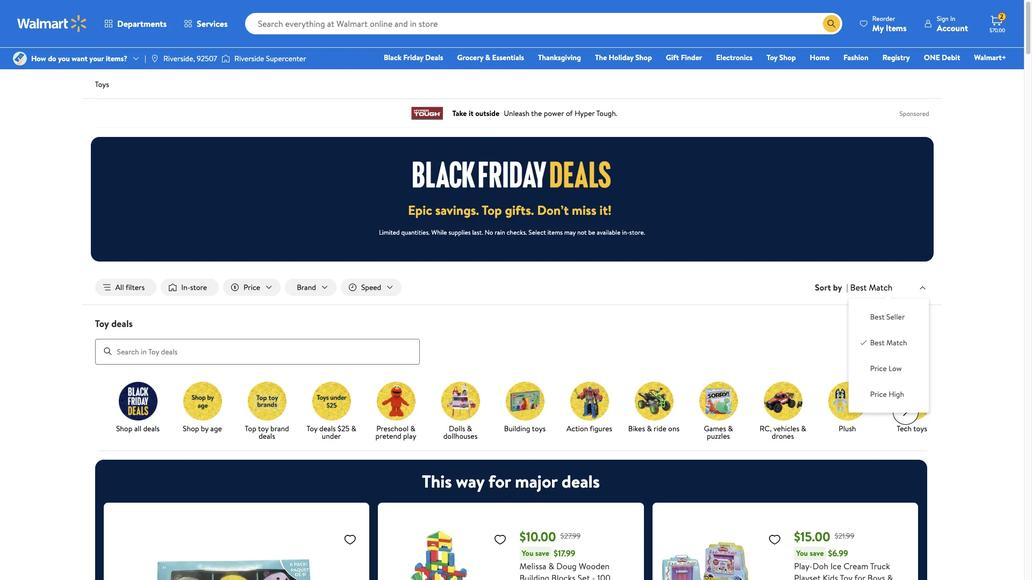Task type: locate. For each thing, give the bounding box(es) containing it.
price left high
[[870, 389, 887, 400]]

you
[[58, 53, 70, 64]]

top inside the top toy brand deals
[[245, 423, 256, 434]]

1 horizontal spatial by
[[833, 282, 842, 294]]

reorder my items
[[872, 14, 907, 34]]

toy right the kids
[[840, 572, 853, 581]]

deals
[[425, 52, 443, 63]]

match up best seller
[[869, 282, 893, 293]]

option group
[[857, 308, 920, 404]]

rc, vehicles & drones
[[760, 423, 806, 442]]

thanksgiving
[[538, 52, 581, 63]]

plush toys image
[[828, 382, 867, 421]]

2 you from the left
[[796, 548, 808, 559]]

1 vertical spatial top
[[245, 423, 256, 434]]

price right store
[[244, 282, 260, 293]]

toys under 25 dollars image
[[312, 382, 351, 421]]

dolls and dollhouses image
[[441, 382, 480, 421]]

your
[[89, 53, 104, 64]]

tech toys link
[[884, 382, 940, 435]]

0 horizontal spatial toys
[[532, 423, 546, 434]]

toy for toy shop
[[767, 52, 778, 63]]

0 vertical spatial for
[[489, 470, 511, 493]]

best left seller
[[870, 312, 885, 323]]

& left doug
[[549, 560, 554, 572]]

top left toy at the bottom of the page
[[245, 423, 256, 434]]

drones
[[772, 431, 794, 442]]

| right sort
[[846, 282, 848, 294]]

by left age
[[201, 423, 209, 434]]

last.
[[472, 228, 483, 237]]

by for shop
[[201, 423, 209, 434]]

0 horizontal spatial by
[[201, 423, 209, 434]]

price for price low
[[870, 364, 887, 374]]

play
[[403, 431, 416, 442]]

price left low
[[870, 364, 887, 374]]

$17.99
[[554, 548, 575, 560]]

0 vertical spatial price
[[244, 282, 260, 293]]

all
[[115, 282, 124, 293]]

0 vertical spatial best
[[850, 282, 867, 293]]

bikes
[[628, 423, 645, 434]]

& inside toy deals $25 & under
[[351, 423, 356, 434]]

select
[[529, 228, 546, 237]]

building left 'blocks'
[[520, 572, 549, 581]]

match
[[869, 282, 893, 293], [886, 338, 907, 348]]

walmart+ link
[[969, 52, 1011, 63]]

how
[[31, 53, 46, 64]]

items?
[[106, 53, 127, 64]]

0 vertical spatial by
[[833, 282, 842, 294]]

& inside preschool & pretend play
[[410, 423, 415, 434]]

in-
[[622, 228, 629, 237]]

1 toys from the left
[[532, 423, 546, 434]]

deals inside toy deals $25 & under
[[319, 423, 336, 434]]

shop left home link
[[779, 52, 796, 63]]

wooden
[[579, 560, 610, 572]]

by right sort
[[833, 282, 842, 294]]

for left boys
[[854, 572, 866, 581]]

shop left all
[[116, 423, 132, 434]]

all filters button
[[95, 279, 157, 296]]

you up the melissa
[[522, 548, 533, 559]]

Search in Toy deals search field
[[95, 339, 420, 365]]

0 horizontal spatial top
[[245, 423, 256, 434]]

action
[[567, 423, 588, 434]]

for right way
[[489, 470, 511, 493]]

doh
[[813, 560, 828, 572]]

action figures
[[567, 423, 612, 434]]

0 vertical spatial match
[[869, 282, 893, 293]]

rc,
[[760, 423, 772, 434]]

you up play-
[[796, 548, 808, 559]]

toys
[[532, 423, 546, 434], [913, 423, 927, 434]]

1 horizontal spatial  image
[[150, 54, 159, 63]]

 image
[[13, 52, 27, 66], [221, 53, 230, 64], [150, 54, 159, 63]]

deals down the top toy brand deals 'image'
[[259, 431, 275, 442]]

0 horizontal spatial save
[[535, 548, 549, 559]]

electronics link
[[711, 52, 758, 63]]

you save $17.99 melissa & doug wooden building blocks set - 10
[[520, 548, 611, 581]]

friday
[[403, 52, 423, 63]]

deals
[[111, 317, 133, 331], [143, 423, 160, 434], [319, 423, 336, 434], [259, 431, 275, 442], [562, 470, 600, 493]]

building inside you save $17.99 melissa & doug wooden building blocks set - 10
[[520, 572, 549, 581]]

1 horizontal spatial you
[[796, 548, 808, 559]]

for inside you save $6.99 play-doh ice cream truck playset kids toy for boys
[[854, 572, 866, 581]]

you inside you save $17.99 melissa & doug wooden building blocks set - 10
[[522, 548, 533, 559]]

shop left age
[[183, 423, 199, 434]]

boys
[[868, 572, 885, 581]]

top toy brand deals image
[[248, 382, 286, 421]]

preschool toys image
[[377, 382, 415, 421]]

shop by age
[[183, 423, 222, 434]]

 image for riverside supercenter
[[221, 53, 230, 64]]

1 horizontal spatial toys
[[913, 423, 927, 434]]

blocks
[[551, 572, 576, 581]]

best inside dropdown button
[[850, 282, 867, 293]]

0 vertical spatial top
[[482, 201, 502, 219]]

save inside you save $6.99 play-doh ice cream truck playset kids toy for boys
[[810, 548, 824, 559]]

registry
[[883, 52, 910, 63]]

by
[[833, 282, 842, 294], [201, 423, 209, 434]]

& right vehicles
[[801, 423, 806, 434]]

do
[[48, 53, 56, 64]]

1 horizontal spatial save
[[810, 548, 824, 559]]

preschool & pretend play link
[[368, 382, 424, 442]]

deals right 'major'
[[562, 470, 600, 493]]

search icon image
[[827, 19, 836, 28]]

&
[[485, 52, 490, 63], [351, 423, 356, 434], [410, 423, 415, 434], [467, 423, 472, 434], [647, 423, 652, 434], [728, 423, 733, 434], [801, 423, 806, 434], [549, 560, 554, 572]]

1 save from the left
[[535, 548, 549, 559]]

limited
[[379, 228, 400, 237]]

reorder
[[872, 14, 895, 23]]

top up no
[[482, 201, 502, 219]]

shop all deals image
[[119, 382, 157, 421]]

toys right tech
[[913, 423, 927, 434]]

building down building toys "image"
[[504, 423, 530, 434]]

0 vertical spatial |
[[145, 53, 146, 64]]

$10.00 $27.99
[[520, 528, 581, 546]]

1 vertical spatial building
[[520, 572, 549, 581]]

ride-on toys image
[[635, 382, 673, 421]]

deals left $25 at the left bottom of the page
[[319, 423, 336, 434]]

$25
[[338, 423, 349, 434]]

save for $10.00
[[535, 548, 549, 559]]

how do you want your items?
[[31, 53, 127, 64]]

toy up search image
[[95, 317, 109, 331]]

Search search field
[[245, 13, 842, 34]]

1 vertical spatial for
[[854, 572, 866, 581]]

toy left under
[[307, 423, 318, 434]]

shop by age link
[[174, 382, 230, 435]]

2 $70.00
[[990, 12, 1005, 34]]

grocery
[[457, 52, 483, 63]]

best match right best match option
[[870, 338, 907, 348]]

Toy deals search field
[[82, 317, 942, 365]]

account
[[937, 22, 968, 34]]

toy for toy deals
[[95, 317, 109, 331]]

shop by age image
[[183, 382, 222, 421]]

1 vertical spatial |
[[846, 282, 848, 294]]

1 you from the left
[[522, 548, 533, 559]]

toy inside toy shop link
[[767, 52, 778, 63]]

all filters
[[115, 282, 145, 293]]

& inside games & puzzles
[[728, 423, 733, 434]]

melissa
[[520, 560, 546, 572]]

top toy brand deals link
[[239, 382, 295, 442]]

toy right electronics
[[767, 52, 778, 63]]

1 vertical spatial best
[[870, 312, 885, 323]]

brand
[[270, 423, 289, 434]]

shop right holiday
[[635, 52, 652, 63]]

toy inside toy deals $25 & under
[[307, 423, 318, 434]]

$15.00 group
[[661, 512, 910, 581]]

0 horizontal spatial you
[[522, 548, 533, 559]]

price for price
[[244, 282, 260, 293]]

you inside you save $6.99 play-doh ice cream truck playset kids toy for boys
[[796, 548, 808, 559]]

price button
[[223, 279, 281, 296]]

0 vertical spatial best match
[[850, 282, 893, 293]]

supercenter
[[266, 53, 306, 64]]

best seller
[[870, 312, 905, 323]]

& right dolls
[[467, 423, 472, 434]]

tech toys image
[[893, 382, 931, 421]]

1 vertical spatial by
[[201, 423, 209, 434]]

2 vertical spatial price
[[870, 389, 887, 400]]

match inside dropdown button
[[869, 282, 893, 293]]

sort and filter section element
[[82, 270, 942, 305]]

Walmart Site-Wide search field
[[245, 13, 842, 34]]

& right preschool
[[410, 423, 415, 434]]

in
[[950, 14, 955, 23]]

you
[[522, 548, 533, 559], [796, 548, 808, 559]]

| right items?
[[145, 53, 146, 64]]

dolls & dollhouses
[[443, 423, 478, 442]]

match down seller
[[886, 338, 907, 348]]

0 horizontal spatial  image
[[13, 52, 27, 66]]

the holiday shop
[[595, 52, 652, 63]]

toy deals
[[95, 317, 133, 331]]

this
[[422, 470, 452, 493]]

save inside you save $17.99 melissa & doug wooden building blocks set - 10
[[535, 548, 549, 559]]

 image right 92507
[[221, 53, 230, 64]]

bikes & ride ons
[[628, 423, 680, 434]]

1 vertical spatial price
[[870, 364, 887, 374]]

0 horizontal spatial |
[[145, 53, 146, 64]]

walmart image
[[17, 15, 87, 32]]

$6.99
[[828, 548, 848, 560]]

2 toys from the left
[[913, 423, 927, 434]]

 image left how
[[13, 52, 27, 66]]

1 horizontal spatial |
[[846, 282, 848, 294]]

save up the melissa
[[535, 548, 549, 559]]

best match up best seller
[[850, 282, 893, 293]]

|
[[145, 53, 146, 64], [846, 282, 848, 294]]

best right best match option
[[870, 338, 885, 348]]

$10.00
[[520, 528, 556, 546]]

toy shop link
[[762, 52, 801, 63]]

$21.99
[[835, 531, 855, 542]]

deals right all
[[143, 423, 160, 434]]

best right sort by |
[[850, 282, 867, 293]]

in-
[[181, 282, 190, 293]]

sign in to add to favorites list, squishmallows little plush value box - 5-5in squishmallows 1-5in fuzz a mallow walmart multicolor image
[[344, 533, 357, 547]]

toy deals $25 & under link
[[303, 382, 359, 442]]

$15.00 $21.99
[[794, 528, 855, 546]]

deals up search image
[[111, 317, 133, 331]]

& right $25 at the left bottom of the page
[[351, 423, 356, 434]]

1 horizontal spatial top
[[482, 201, 502, 219]]

 image left riverside,
[[150, 54, 159, 63]]

you for $10.00
[[522, 548, 533, 559]]

toy inside toy deals search field
[[95, 317, 109, 331]]

2 save from the left
[[810, 548, 824, 559]]

price inside dropdown button
[[244, 282, 260, 293]]

deals inside the top toy brand deals
[[259, 431, 275, 442]]

building toys image
[[506, 382, 544, 421]]

riverside, 92507
[[163, 53, 217, 64]]

shop inside shop by age link
[[183, 423, 199, 434]]

& right games
[[728, 423, 733, 434]]

figures
[[590, 423, 612, 434]]

2 horizontal spatial  image
[[221, 53, 230, 64]]

ride
[[654, 423, 666, 434]]

1 horizontal spatial for
[[854, 572, 866, 581]]

top
[[482, 201, 502, 219], [245, 423, 256, 434]]

one
[[924, 52, 940, 63]]

toys down building toys "image"
[[532, 423, 546, 434]]

by inside 'sort and filter section' element
[[833, 282, 842, 294]]

home link
[[805, 52, 834, 63]]

save up doh at the bottom right of the page
[[810, 548, 824, 559]]

price
[[244, 282, 260, 293], [870, 364, 887, 374], [870, 389, 887, 400]]

want
[[72, 53, 88, 64]]

by for sort
[[833, 282, 842, 294]]



Task type: describe. For each thing, give the bounding box(es) containing it.
age
[[210, 423, 222, 434]]

save for $15.00
[[810, 548, 824, 559]]

set
[[578, 572, 590, 581]]

next slide for chipmodulewithimages list image
[[893, 399, 918, 425]]

dolls & dollhouses link
[[432, 382, 488, 442]]

toy inside you save $6.99 play-doh ice cream truck playset kids toy for boys
[[840, 572, 853, 581]]

sort by |
[[815, 282, 848, 294]]

toy
[[258, 423, 269, 434]]

services button
[[175, 11, 236, 37]]

walmart+
[[974, 52, 1006, 63]]

2
[[1000, 12, 1004, 21]]

seller
[[886, 312, 905, 323]]

bikes & ride ons link
[[626, 382, 682, 435]]

search image
[[103, 347, 112, 356]]

| inside 'sort and filter section' element
[[846, 282, 848, 294]]

shop all deals link
[[110, 382, 166, 435]]

grocery & essentials
[[457, 52, 524, 63]]

shop inside shop all deals link
[[116, 423, 132, 434]]

tech toys
[[897, 423, 927, 434]]

walmart black friday deals for days image
[[413, 161, 611, 188]]

$70.00
[[990, 26, 1005, 34]]

toy deals $25 & under
[[307, 423, 356, 442]]

0 vertical spatial building
[[504, 423, 530, 434]]

games and puzzles image
[[699, 382, 738, 421]]

speed
[[361, 282, 381, 293]]

option group containing best seller
[[857, 308, 920, 404]]

deals inside search field
[[111, 317, 133, 331]]

you for $15.00
[[796, 548, 808, 559]]

the
[[595, 52, 607, 63]]

fashion
[[844, 52, 869, 63]]

you save $6.99 play-doh ice cream truck playset kids toy for boys 
[[794, 548, 893, 581]]

kids
[[823, 572, 838, 581]]

toy shop
[[767, 52, 796, 63]]

cream
[[844, 560, 868, 572]]

plush
[[839, 423, 856, 434]]

ons
[[668, 423, 680, 434]]

brand button
[[285, 279, 336, 296]]

0 horizontal spatial for
[[489, 470, 511, 493]]

finder
[[681, 52, 702, 63]]

limited quantities. while supplies last. no rain checks. select items may not be available in-store.
[[379, 228, 645, 237]]

black friday deals link
[[379, 52, 448, 63]]

toy for toy deals $25 & under
[[307, 423, 318, 434]]

$15.00
[[794, 528, 830, 546]]

the holiday shop link
[[590, 52, 657, 63]]

checks.
[[507, 228, 527, 237]]

sign
[[937, 14, 949, 23]]

$27.99
[[560, 531, 581, 542]]

under
[[322, 431, 341, 442]]

items
[[548, 228, 563, 237]]

one debit
[[924, 52, 960, 63]]

shop inside toy shop link
[[779, 52, 796, 63]]

gifts.
[[505, 201, 534, 219]]

games & puzzles link
[[691, 382, 746, 442]]

price for price high
[[870, 389, 887, 400]]

in-store button
[[161, 279, 219, 296]]

may
[[564, 228, 576, 237]]

riverside
[[234, 53, 264, 64]]

sign in to add to favorites list, play-doh ice cream truck playset kids toy for boys & girls ages 3+, includes 20 tools and 5 colors image
[[768, 533, 781, 547]]

electronics
[[716, 52, 753, 63]]

1 vertical spatial best match
[[870, 338, 907, 348]]

top toy brand deals
[[245, 423, 289, 442]]

riverside,
[[163, 53, 195, 64]]

radio-controlled, vehicles and drones image
[[764, 382, 802, 421]]

store.
[[629, 228, 645, 237]]

dolls
[[449, 423, 465, 434]]

shop inside the holiday shop link
[[635, 52, 652, 63]]

services
[[197, 18, 228, 30]]

my
[[872, 22, 884, 34]]

holiday
[[609, 52, 634, 63]]

games & puzzles
[[704, 423, 733, 442]]

& inside rc, vehicles & drones
[[801, 423, 806, 434]]

1 vertical spatial match
[[886, 338, 907, 348]]

pretend
[[376, 431, 401, 442]]

be
[[588, 228, 595, 237]]

 image for riverside, 92507
[[150, 54, 159, 63]]

best match button
[[848, 281, 929, 295]]

thanksgiving link
[[533, 52, 586, 63]]

plush link
[[820, 382, 875, 435]]

2 vertical spatial best
[[870, 338, 885, 348]]

& inside you save $17.99 melissa & doug wooden building blocks set - 10
[[549, 560, 554, 572]]

gift
[[666, 52, 679, 63]]

sponsored
[[900, 109, 929, 118]]

Best Match radio
[[859, 338, 868, 346]]

debit
[[942, 52, 960, 63]]

play-
[[794, 560, 813, 572]]

action figures image
[[570, 382, 609, 421]]

not
[[577, 228, 587, 237]]

way
[[456, 470, 484, 493]]

building toys
[[504, 423, 546, 434]]

tech
[[897, 423, 912, 434]]

dollhouses
[[443, 431, 478, 442]]

best match inside dropdown button
[[850, 282, 893, 293]]

& left the ride
[[647, 423, 652, 434]]

major
[[515, 470, 558, 493]]

black
[[384, 52, 402, 63]]

price high
[[870, 389, 904, 400]]

toys for building toys
[[532, 423, 546, 434]]

in-store
[[181, 282, 207, 293]]

& right 'grocery'
[[485, 52, 490, 63]]

essentials
[[492, 52, 524, 63]]

all
[[134, 423, 141, 434]]

black friday deals
[[384, 52, 443, 63]]

sign in to add to favorites list, melissa & doug wooden building blocks set - 100 blocks in 4 colors and 9 shapes - fsc-certified materials image
[[494, 533, 507, 547]]

registry link
[[878, 52, 915, 63]]

& inside dolls & dollhouses
[[467, 423, 472, 434]]

sign in account
[[937, 14, 968, 34]]

shop all deals
[[116, 423, 160, 434]]

preschool
[[376, 423, 409, 434]]

ice
[[831, 560, 842, 572]]

 image for how do you want your items?
[[13, 52, 27, 66]]

toys for tech toys
[[913, 423, 927, 434]]

epic
[[408, 201, 432, 219]]

building toys link
[[497, 382, 553, 435]]

don't
[[537, 201, 569, 219]]



Task type: vqa. For each thing, say whether or not it's contained in the screenshot.
leftmost 19
no



